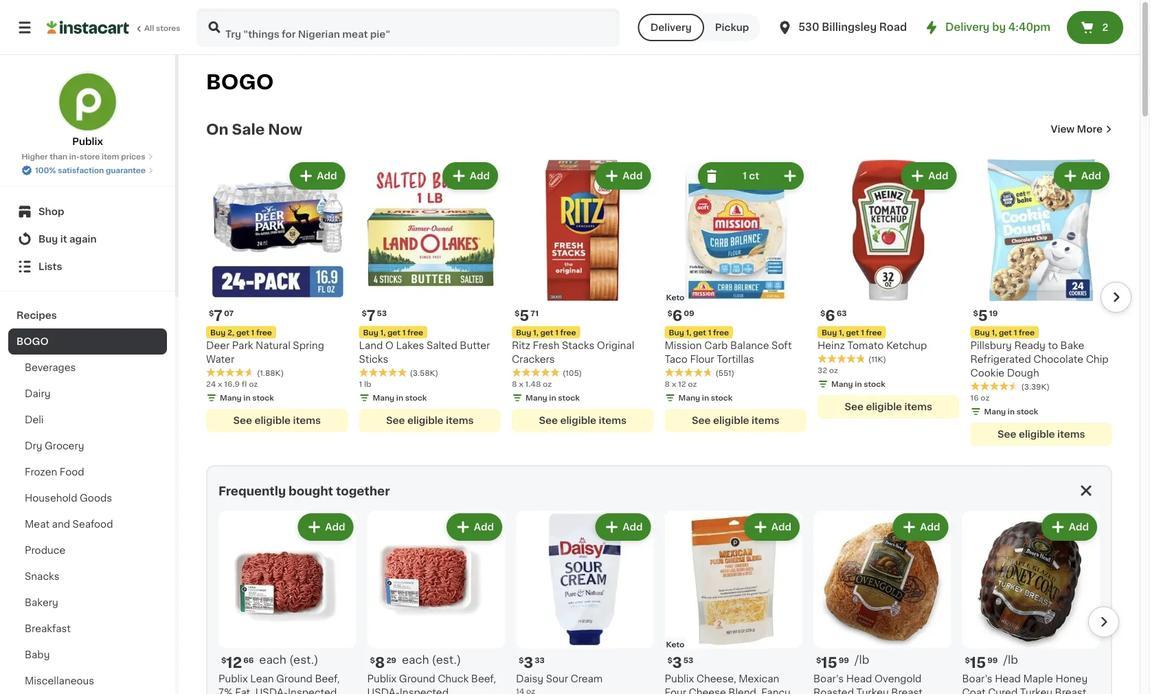 Task type: locate. For each thing, give the bounding box(es) containing it.
recipes link
[[8, 302, 167, 329]]

100%
[[35, 167, 56, 174]]

0 vertical spatial 53
[[377, 309, 387, 317]]

2 beef, from the left
[[471, 674, 496, 684]]

0 horizontal spatial turkey
[[857, 688, 889, 694]]

each (est.) inside $8.29 each (estimated) element
[[402, 655, 461, 666]]

see eligible items button down (1.88k)
[[206, 409, 348, 432]]

many in stock down fl
[[220, 394, 274, 402]]

1 up carb
[[709, 329, 712, 336]]

6 get from the left
[[1000, 329, 1013, 336]]

ct
[[750, 171, 760, 181]]

daisy
[[516, 674, 544, 684]]

2 get from the left
[[388, 329, 401, 336]]

2 $ 15 99 from the left
[[966, 656, 999, 670]]

63
[[837, 309, 847, 317]]

0 horizontal spatial delivery
[[651, 23, 692, 32]]

beef, for 8
[[471, 674, 496, 684]]

12 down the taco
[[679, 381, 687, 388]]

ground down $8.29 each (estimated) element
[[399, 674, 436, 684]]

1 7 from the left
[[214, 309, 223, 323]]

see down tomato
[[845, 402, 864, 412]]

satisfaction
[[58, 167, 104, 174]]

$ inside $ 12 66
[[221, 657, 226, 664]]

1, up o in the left of the page
[[381, 329, 386, 336]]

keto inside section
[[667, 641, 685, 648]]

in down tomato
[[855, 381, 863, 388]]

1 horizontal spatial 8
[[512, 381, 517, 388]]

1 (est.) from the left
[[289, 655, 319, 666]]

(est.) inside $12.66 each (estimated) element
[[289, 655, 319, 666]]

1 boar's from the left
[[814, 674, 844, 684]]

breast down honey
[[1056, 688, 1087, 694]]

4 free from the left
[[714, 329, 729, 336]]

(3.58k)
[[410, 370, 439, 377]]

turkey inside boar's head maple honey coat cured turkey breast
[[1021, 688, 1053, 694]]

items for mission carb balance soft taco flour tortillas
[[752, 416, 780, 426]]

1 horizontal spatial usda-
[[367, 688, 400, 694]]

0 horizontal spatial (est.)
[[289, 655, 319, 666]]

keto
[[667, 294, 685, 301], [667, 641, 685, 648]]

1 1, from the left
[[381, 329, 386, 336]]

eligible for ketchup
[[867, 402, 903, 412]]

daisy sour cream
[[516, 674, 603, 684]]

2 keto from the top
[[667, 641, 685, 648]]

1 horizontal spatial 12
[[679, 381, 687, 388]]

0 horizontal spatial breast
[[892, 688, 923, 694]]

head up cured
[[996, 674, 1022, 684]]

/lb for ovengold
[[855, 655, 870, 666]]

many for ritz fresh stacks original crackers
[[526, 394, 548, 402]]

get right 2,
[[236, 329, 249, 336]]

1 vertical spatial item carousel region
[[199, 505, 1120, 694]]

5 get from the left
[[847, 329, 860, 336]]

(est.) inside $8.29 each (estimated) element
[[432, 655, 461, 666]]

1 inspected from the left
[[288, 688, 337, 694]]

0 horizontal spatial bogo
[[16, 337, 49, 346]]

2 each (est.) from the left
[[402, 655, 461, 666]]

53 inside $ 7 53
[[377, 309, 387, 317]]

3
[[524, 656, 534, 670], [673, 656, 683, 670]]

stock down (105)
[[558, 394, 580, 402]]

7 for deer
[[214, 309, 223, 323]]

0 horizontal spatial 8
[[375, 656, 385, 670]]

1 ct
[[743, 171, 760, 181]]

many in stock down 16 oz
[[985, 408, 1039, 416]]

each (est.) for 12
[[259, 655, 319, 666]]

eligible for natural
[[255, 416, 291, 426]]

1, up the pillsbury
[[992, 329, 998, 336]]

many in stock for carb
[[679, 394, 733, 402]]

delivery by 4:40pm
[[946, 22, 1051, 32]]

3 left 33
[[524, 656, 534, 670]]

1, for pillsbury
[[992, 329, 998, 336]]

see
[[845, 402, 864, 412], [233, 416, 252, 426], [386, 416, 405, 426], [539, 416, 558, 426], [692, 416, 711, 426], [998, 430, 1017, 439]]

1 $15.99 per pound element from the left
[[814, 654, 952, 672]]

each (est.) for 8
[[402, 655, 461, 666]]

1 horizontal spatial x
[[519, 381, 524, 388]]

$ inside $ 6 09
[[668, 309, 673, 317]]

$ inside $ 7 53
[[362, 309, 367, 317]]

see for land o lakes salted butter sticks
[[386, 416, 405, 426]]

items for pillsbury ready to bake refrigerated chocolate chip cookie dough
[[1058, 430, 1086, 439]]

buy it again link
[[8, 225, 167, 253]]

None search field
[[197, 8, 621, 47]]

each
[[259, 655, 287, 666], [402, 655, 429, 666]]

53 inside $ 3 53
[[684, 657, 694, 664]]

99 up cured
[[988, 657, 999, 664]]

head for maple
[[996, 674, 1022, 684]]

2 breast from the left
[[1056, 688, 1087, 694]]

breast down ovengold
[[892, 688, 923, 694]]

2 1, from the left
[[533, 329, 539, 336]]

see eligible items for stacks
[[539, 416, 627, 426]]

each (est.)
[[259, 655, 319, 666], [402, 655, 461, 666]]

$ up land
[[362, 309, 367, 317]]

$ up roasted
[[817, 657, 822, 664]]

$ left 63
[[821, 309, 826, 317]]

6 free from the left
[[1020, 329, 1035, 336]]

1 horizontal spatial (est.)
[[432, 655, 461, 666]]

$8.29 each (estimated) element
[[367, 654, 505, 672]]

many in stock for ready
[[985, 408, 1039, 416]]

2 (est.) from the left
[[432, 655, 461, 666]]

1 x from the left
[[218, 381, 223, 388]]

eligible down (105)
[[561, 416, 597, 426]]

buy 1, get 1 free up o in the left of the page
[[363, 329, 423, 336]]

7 for land
[[367, 309, 376, 323]]

1 6 from the left
[[673, 309, 683, 323]]

1 buy 1, get 1 free from the left
[[363, 329, 423, 336]]

get up fresh
[[541, 329, 554, 336]]

1 /lb from the left
[[855, 655, 870, 666]]

2 usda- from the left
[[367, 688, 400, 694]]

15 up roasted
[[822, 656, 838, 670]]

in down the flour at the right
[[703, 394, 710, 402]]

1 5 from the left
[[520, 309, 530, 323]]

see eligible items down (551)
[[692, 416, 780, 426]]

on
[[206, 122, 229, 136]]

bake
[[1061, 341, 1085, 350]]

see down dough on the bottom of page
[[998, 430, 1017, 439]]

many in stock down (11k)
[[832, 381, 886, 388]]

in-
[[69, 153, 80, 161]]

1, up mission
[[686, 329, 692, 336]]

$ for publix lean ground beef, 7% fat, usda-inspected
[[221, 657, 226, 664]]

$ left 33
[[519, 657, 524, 664]]

inspected inside publix lean ground beef, 7% fat, usda-inspected
[[288, 688, 337, 694]]

meat and seafood
[[25, 520, 113, 529]]

1 for heinz tomato ketchup
[[862, 329, 865, 336]]

publix up 7%
[[219, 674, 248, 684]]

1 vertical spatial keto
[[667, 641, 685, 648]]

eligible down (11k)
[[867, 402, 903, 412]]

1 horizontal spatial 15
[[971, 656, 987, 670]]

3 1, from the left
[[686, 329, 692, 336]]

head inside boar's head ovengold roasted turkey breast
[[847, 674, 873, 684]]

buy 1, get 1 free for fresh
[[516, 329, 576, 336]]

16.9
[[224, 381, 240, 388]]

head for ovengold
[[847, 674, 873, 684]]

land o lakes salted butter sticks
[[359, 341, 490, 364]]

item
[[102, 153, 119, 161]]

many in stock for fresh
[[526, 394, 580, 402]]

$ up coat
[[966, 657, 971, 664]]

service type group
[[638, 14, 761, 41]]

beef,
[[315, 674, 340, 684], [471, 674, 496, 684]]

ready
[[1015, 341, 1046, 350]]

1 each from the left
[[259, 655, 287, 666]]

1 horizontal spatial breast
[[1056, 688, 1087, 694]]

beef, inside publix lean ground beef, 7% fat, usda-inspected
[[315, 674, 340, 684]]

butter
[[460, 341, 490, 350]]

turkey
[[857, 688, 889, 694], [1021, 688, 1053, 694]]

many down 16 oz
[[985, 408, 1007, 416]]

beef, inside publix ground chuck beef, usda-inspected
[[471, 674, 496, 684]]

meat
[[25, 520, 50, 529]]

1 horizontal spatial delivery
[[946, 22, 990, 32]]

see down 1.48
[[539, 416, 558, 426]]

see eligible items button down (3.58k)
[[359, 409, 501, 432]]

53 for 7
[[377, 309, 387, 317]]

$ 6 63
[[821, 309, 847, 323]]

1 15 from the left
[[822, 656, 838, 670]]

2 inspected from the left
[[400, 688, 449, 694]]

5 for pillsbury
[[979, 309, 988, 323]]

3 buy 1, get 1 free from the left
[[669, 329, 729, 336]]

salted
[[427, 341, 458, 350]]

$ inside $ 3 33
[[519, 657, 524, 664]]

1 3 from the left
[[524, 656, 534, 670]]

boar's head maple honey coat cured turkey breast
[[963, 674, 1088, 694]]

2 3 from the left
[[673, 656, 683, 670]]

beef, down $12.66 each (estimated) element
[[315, 674, 340, 684]]

1 horizontal spatial inspected
[[400, 688, 449, 694]]

dairy link
[[8, 381, 167, 407]]

delivery for delivery
[[651, 23, 692, 32]]

publix
[[72, 137, 103, 146], [219, 674, 248, 684], [367, 674, 397, 684], [665, 674, 695, 684]]

buy for heinz tomato ketchup
[[822, 329, 838, 336]]

many down 32 oz
[[832, 381, 854, 388]]

product group
[[206, 159, 348, 432], [359, 159, 501, 432], [512, 159, 654, 432], [665, 159, 807, 432], [818, 159, 960, 419], [971, 159, 1113, 446], [219, 511, 356, 694], [367, 511, 505, 694], [516, 511, 654, 694], [665, 511, 803, 694], [814, 511, 952, 694], [963, 511, 1101, 694]]

keto up $ 3 53
[[667, 641, 685, 648]]

6
[[673, 309, 683, 323], [826, 309, 836, 323]]

5 for ritz
[[520, 309, 530, 323]]

3 up four
[[673, 656, 683, 670]]

boar's up roasted
[[814, 674, 844, 684]]

8 down the taco
[[665, 381, 670, 388]]

lists link
[[8, 253, 167, 280]]

1 horizontal spatial 3
[[673, 656, 683, 670]]

boar's
[[814, 674, 844, 684], [963, 674, 993, 684]]

2,
[[228, 329, 235, 336]]

$15.99 per pound element up maple
[[963, 654, 1101, 672]]

1 free from the left
[[256, 329, 272, 336]]

usda-
[[256, 688, 288, 694], [367, 688, 400, 694]]

eligible down (3.58k)
[[408, 416, 444, 426]]

$ for boar's head ovengold roasted turkey breast
[[817, 657, 822, 664]]

0 horizontal spatial boar's
[[814, 674, 844, 684]]

2 5 from the left
[[979, 309, 988, 323]]

section containing 12
[[199, 465, 1120, 694]]

get for fresh
[[541, 329, 554, 336]]

0 horizontal spatial beef,
[[315, 674, 340, 684]]

1 horizontal spatial /lb
[[1004, 655, 1019, 666]]

item carousel region
[[187, 154, 1132, 454], [199, 505, 1120, 694]]

increment quantity of mission carb balance soft taco flour tortillas image
[[782, 168, 799, 184]]

ground down $12.66 each (estimated) element
[[276, 674, 313, 684]]

x
[[218, 381, 223, 388], [519, 381, 524, 388], [672, 381, 677, 388]]

beef, right chuck
[[471, 674, 496, 684]]

/lb
[[855, 655, 870, 666], [1004, 655, 1019, 666]]

stacks
[[562, 341, 595, 350]]

many in stock down (3.58k)
[[373, 394, 427, 402]]

1 up ready
[[1014, 329, 1018, 336]]

in for tomato
[[855, 381, 863, 388]]

breast inside boar's head ovengold roasted turkey breast
[[892, 688, 923, 694]]

0 horizontal spatial x
[[218, 381, 223, 388]]

each (est.) up publix ground chuck beef, usda-inspected at the bottom of the page
[[402, 655, 461, 666]]

cured
[[989, 688, 1018, 694]]

see eligible items button down (3.39k)
[[971, 423, 1113, 446]]

3 free from the left
[[561, 329, 576, 336]]

$ 15 99 for boar's head maple honey coat cured turkey breast
[[966, 656, 999, 670]]

1 for deer park natural spring water
[[251, 329, 255, 336]]

5 free from the left
[[867, 329, 882, 336]]

0 horizontal spatial 6
[[673, 309, 683, 323]]

instacart logo image
[[47, 19, 129, 36]]

(11k)
[[869, 356, 887, 363]]

stock down (3.58k)
[[405, 394, 427, 402]]

again
[[69, 234, 97, 244]]

see eligible items down (3.39k)
[[998, 430, 1086, 439]]

publix inside publix link
[[72, 137, 103, 146]]

each (est.) inside $12.66 each (estimated) element
[[259, 655, 319, 666]]

1 breast from the left
[[892, 688, 923, 694]]

publix for publix lean ground beef, 7% fat, usda-inspected
[[219, 674, 248, 684]]

1, up fresh
[[533, 329, 539, 336]]

buy for land o lakes salted butter sticks
[[363, 329, 379, 336]]

baby link
[[8, 642, 167, 668]]

in for carb
[[703, 394, 710, 402]]

in down fl
[[244, 394, 251, 402]]

publix inside publix cheese, mexican four cheese blend, fanc
[[665, 674, 695, 684]]

1, for mission
[[686, 329, 692, 336]]

frozen
[[25, 467, 57, 477]]

ritz
[[512, 341, 531, 350]]

inspected down $8.29 each (estimated) element
[[400, 688, 449, 694]]

publix logo image
[[57, 71, 118, 132]]

four
[[665, 688, 687, 694]]

0 horizontal spatial each
[[259, 655, 287, 666]]

bogo up 'sale'
[[206, 73, 274, 92]]

head up roasted
[[847, 674, 873, 684]]

1 vertical spatial 53
[[684, 657, 694, 664]]

0 horizontal spatial 15
[[822, 656, 838, 670]]

1 horizontal spatial head
[[996, 674, 1022, 684]]

see eligible items button for natural
[[206, 409, 348, 432]]

publix inside publix lean ground beef, 7% fat, usda-inspected
[[219, 674, 248, 684]]

buy 1, get 1 free up the pillsbury
[[975, 329, 1035, 336]]

stores
[[156, 24, 181, 32]]

2
[[1103, 23, 1109, 32]]

x for 5
[[519, 381, 524, 388]]

it
[[60, 234, 67, 244]]

many down 24 x 16.9 fl oz on the left bottom of the page
[[220, 394, 242, 402]]

eligible down (3.39k)
[[1020, 430, 1056, 439]]

many for pillsbury ready to bake refrigerated chocolate chip cookie dough
[[985, 408, 1007, 416]]

publix inside publix ground chuck beef, usda-inspected
[[367, 674, 397, 684]]

0 horizontal spatial 7
[[214, 309, 223, 323]]

buy 1, get 1 free for o
[[363, 329, 423, 336]]

8 inside product group
[[375, 656, 385, 670]]

see down 8 x 12 oz
[[692, 416, 711, 426]]

1 each (est.) from the left
[[259, 655, 319, 666]]

3 get from the left
[[541, 329, 554, 336]]

$ inside $ 6 63
[[821, 309, 826, 317]]

2 ground from the left
[[399, 674, 436, 684]]

1 usda- from the left
[[256, 688, 288, 694]]

$15.99 per pound element for ovengold
[[814, 654, 952, 672]]

1 horizontal spatial boar's
[[963, 674, 993, 684]]

$ 3 53
[[668, 656, 694, 670]]

publix for publix ground chuck beef, usda-inspected
[[367, 674, 397, 684]]

0 horizontal spatial ground
[[276, 674, 313, 684]]

3 for daisy
[[524, 656, 534, 670]]

many in stock down 1.48
[[526, 394, 580, 402]]

$15.99 per pound element for maple
[[963, 654, 1101, 672]]

many in stock down 8 x 12 oz
[[679, 394, 733, 402]]

see eligible items for to
[[998, 430, 1086, 439]]

1 horizontal spatial turkey
[[1021, 688, 1053, 694]]

0 vertical spatial 12
[[679, 381, 687, 388]]

boar's inside boar's head maple honey coat cured turkey breast
[[963, 674, 993, 684]]

$ for deer park natural spring water
[[209, 309, 214, 317]]

$ for ritz fresh stacks original crackers
[[515, 309, 520, 317]]

many in stock
[[832, 381, 886, 388], [220, 394, 274, 402], [373, 394, 427, 402], [526, 394, 580, 402], [679, 394, 733, 402], [985, 408, 1039, 416]]

0 horizontal spatial 3
[[524, 656, 534, 670]]

1 up tomato
[[862, 329, 865, 336]]

$ inside $ 5 71
[[515, 309, 520, 317]]

chuck
[[438, 674, 469, 684]]

see for heinz tomato ketchup
[[845, 402, 864, 412]]

0 vertical spatial keto
[[667, 294, 685, 301]]

see for deer park natural spring water
[[233, 416, 252, 426]]

2 99 from the left
[[988, 657, 999, 664]]

1 horizontal spatial 5
[[979, 309, 988, 323]]

2 /lb from the left
[[1004, 655, 1019, 666]]

free for stacks
[[561, 329, 576, 336]]

buy for pillsbury ready to bake refrigerated chocolate chip cookie dough
[[975, 329, 991, 336]]

eligible
[[867, 402, 903, 412], [255, 416, 291, 426], [408, 416, 444, 426], [561, 416, 597, 426], [714, 416, 750, 426], [1020, 430, 1056, 439]]

see eligible items for lakes
[[386, 416, 474, 426]]

0 horizontal spatial 99
[[839, 657, 850, 664]]

head inside boar's head maple honey coat cured turkey breast
[[996, 674, 1022, 684]]

8 for 5
[[512, 381, 517, 388]]

item carousel region containing 12
[[199, 505, 1120, 694]]

on sale now
[[206, 122, 303, 136]]

4 1, from the left
[[839, 329, 845, 336]]

delivery left the by
[[946, 22, 990, 32]]

eligible for stacks
[[561, 416, 597, 426]]

ground inside publix lean ground beef, 7% fat, usda-inspected
[[276, 674, 313, 684]]

section
[[199, 465, 1120, 694]]

6 left 63
[[826, 309, 836, 323]]

32
[[818, 367, 828, 374]]

99 up roasted
[[839, 657, 850, 664]]

0 horizontal spatial /lb
[[855, 655, 870, 666]]

buy for deer park natural spring water
[[210, 329, 226, 336]]

0 horizontal spatial each (est.)
[[259, 655, 319, 666]]

1 head from the left
[[847, 674, 873, 684]]

1 up fresh
[[556, 329, 559, 336]]

stock
[[864, 381, 886, 388], [252, 394, 274, 402], [405, 394, 427, 402], [558, 394, 580, 402], [711, 394, 733, 402], [1017, 408, 1039, 416]]

eligible down (1.88k)
[[255, 416, 291, 426]]

delivery for delivery by 4:40pm
[[946, 22, 990, 32]]

1 horizontal spatial beef,
[[471, 674, 496, 684]]

2 buy 1, get 1 free from the left
[[516, 329, 576, 336]]

see eligible items down (11k)
[[845, 402, 933, 412]]

1,
[[381, 329, 386, 336], [533, 329, 539, 336], [686, 329, 692, 336], [839, 329, 845, 336], [992, 329, 998, 336]]

2 $15.99 per pound element from the left
[[963, 654, 1101, 672]]

1 horizontal spatial ground
[[399, 674, 436, 684]]

1, up the heinz
[[839, 329, 845, 336]]

2 each from the left
[[402, 655, 429, 666]]

stock for to
[[1017, 408, 1039, 416]]

1 beef, from the left
[[315, 674, 340, 684]]

publix up higher than in-store item prices link
[[72, 137, 103, 146]]

0 horizontal spatial 53
[[377, 309, 387, 317]]

see eligible items button down (105)
[[512, 409, 654, 432]]

33
[[535, 657, 545, 664]]

0 horizontal spatial $ 15 99
[[817, 656, 850, 670]]

6 left 09
[[673, 309, 683, 323]]

$
[[209, 309, 214, 317], [362, 309, 367, 317], [515, 309, 520, 317], [668, 309, 673, 317], [821, 309, 826, 317], [974, 309, 979, 317], [221, 657, 226, 664], [370, 657, 375, 664], [519, 657, 524, 664], [668, 657, 673, 664], [817, 657, 822, 664], [966, 657, 971, 664]]

each for 8
[[402, 655, 429, 666]]

2 free from the left
[[408, 329, 423, 336]]

stock down (11k)
[[864, 381, 886, 388]]

free for to
[[1020, 329, 1035, 336]]

in for ready
[[1008, 408, 1015, 416]]

get up carb
[[694, 329, 707, 336]]

buy 1, get 1 free up mission
[[669, 329, 729, 336]]

$ 15 99 for boar's head ovengold roasted turkey breast
[[817, 656, 850, 670]]

1 vertical spatial bogo
[[16, 337, 49, 346]]

eligible for lakes
[[408, 416, 444, 426]]

2 6 from the left
[[826, 309, 836, 323]]

/lb up boar's head maple honey coat cured turkey breast
[[1004, 655, 1019, 666]]

0 vertical spatial item carousel region
[[187, 154, 1132, 454]]

$ inside $ 8 29
[[370, 657, 375, 664]]

1 ground from the left
[[276, 674, 313, 684]]

buy left 2,
[[210, 329, 226, 336]]

15 for boar's head maple honey coat cured turkey breast
[[971, 656, 987, 670]]

1 turkey from the left
[[857, 688, 889, 694]]

$ for boar's head maple honey coat cured turkey breast
[[966, 657, 971, 664]]

get up the pillsbury
[[1000, 329, 1013, 336]]

1 horizontal spatial 99
[[988, 657, 999, 664]]

$ inside $ 7 07
[[209, 309, 214, 317]]

boar's inside boar's head ovengold roasted turkey breast
[[814, 674, 844, 684]]

publix link
[[57, 71, 118, 148]]

(est.) up chuck
[[432, 655, 461, 666]]

many for heinz tomato ketchup
[[832, 381, 854, 388]]

1 vertical spatial 12
[[226, 656, 242, 670]]

2 7 from the left
[[367, 309, 376, 323]]

$ inside $ 5 19
[[974, 309, 979, 317]]

$15.99 per pound element up ovengold
[[814, 654, 952, 672]]

bogo
[[206, 73, 274, 92], [16, 337, 49, 346]]

2 turkey from the left
[[1021, 688, 1053, 694]]

1 up lakes
[[403, 329, 406, 336]]

4 get from the left
[[694, 329, 707, 336]]

1 get from the left
[[236, 329, 249, 336]]

0 horizontal spatial 5
[[520, 309, 530, 323]]

1 horizontal spatial 53
[[684, 657, 694, 664]]

park
[[232, 341, 253, 350]]

ritz fresh stacks original crackers
[[512, 341, 635, 364]]

2 15 from the left
[[971, 656, 987, 670]]

shop link
[[8, 198, 167, 225]]

stock for ketchup
[[864, 381, 886, 388]]

1 horizontal spatial 7
[[367, 309, 376, 323]]

2 x from the left
[[519, 381, 524, 388]]

5 1, from the left
[[992, 329, 998, 336]]

items for ritz fresh stacks original crackers
[[599, 416, 627, 426]]

0 horizontal spatial inspected
[[288, 688, 337, 694]]

(est.) for 12
[[289, 655, 319, 666]]

0 vertical spatial bogo
[[206, 73, 274, 92]]

chip
[[1087, 354, 1109, 364]]

$ 7 07
[[209, 309, 234, 323]]

turkey down maple
[[1021, 688, 1053, 694]]

buy 1, get 1 free for carb
[[669, 329, 729, 336]]

1 horizontal spatial 6
[[826, 309, 836, 323]]

$ 15 99
[[817, 656, 850, 670], [966, 656, 999, 670]]

in down 8 x 1.48 oz
[[550, 394, 557, 402]]

2 horizontal spatial 8
[[665, 381, 670, 388]]

4 buy 1, get 1 free from the left
[[822, 329, 882, 336]]

0 horizontal spatial $15.99 per pound element
[[814, 654, 952, 672]]

buy up land
[[363, 329, 379, 336]]

53 up four
[[684, 657, 694, 664]]

get up o in the left of the page
[[388, 329, 401, 336]]

miscellaneous link
[[8, 668, 167, 694]]

1 horizontal spatial $15.99 per pound element
[[963, 654, 1101, 672]]

1 horizontal spatial each (est.)
[[402, 655, 461, 666]]

2 boar's from the left
[[963, 674, 993, 684]]

1 horizontal spatial $ 15 99
[[966, 656, 999, 670]]

free up stacks
[[561, 329, 576, 336]]

each (est.) up publix lean ground beef, 7% fat, usda-inspected
[[259, 655, 319, 666]]

ketchup
[[887, 341, 928, 350]]

1 99 from the left
[[839, 657, 850, 664]]

8
[[512, 381, 517, 388], [665, 381, 670, 388], [375, 656, 385, 670]]

5 buy 1, get 1 free from the left
[[975, 329, 1035, 336]]

eligible for to
[[1020, 430, 1056, 439]]

1 $ 15 99 from the left
[[817, 656, 850, 670]]

remove mission carb balance soft taco flour tortillas image
[[704, 168, 720, 184]]

3 x from the left
[[672, 381, 677, 388]]

publix for publix
[[72, 137, 103, 146]]

0 horizontal spatial head
[[847, 674, 873, 684]]

stock down (1.88k)
[[252, 394, 274, 402]]

$ left 19
[[974, 309, 979, 317]]

all stores link
[[47, 8, 181, 47]]

2 horizontal spatial x
[[672, 381, 677, 388]]

delivery inside button
[[651, 23, 692, 32]]

items
[[905, 402, 933, 412], [293, 416, 321, 426], [446, 416, 474, 426], [599, 416, 627, 426], [752, 416, 780, 426], [1058, 430, 1086, 439]]

each up lean
[[259, 655, 287, 666]]

inspected inside publix ground chuck beef, usda-inspected
[[400, 688, 449, 694]]

1, for land
[[381, 329, 386, 336]]

eligible for balance
[[714, 416, 750, 426]]

buy 1, get 1 free up fresh
[[516, 329, 576, 336]]

530 billingsley road button
[[777, 8, 908, 47]]

2 head from the left
[[996, 674, 1022, 684]]

see eligible items button for stacks
[[512, 409, 654, 432]]

publix up four
[[665, 674, 695, 684]]

free up the 'natural'
[[256, 329, 272, 336]]

1 horizontal spatial each
[[402, 655, 429, 666]]

0 horizontal spatial usda-
[[256, 688, 288, 694]]

$15.99 per pound element
[[814, 654, 952, 672], [963, 654, 1101, 672]]

71
[[531, 309, 539, 317]]



Task type: vqa. For each thing, say whether or not it's contained in the screenshot.
the leftmost 15
yes



Task type: describe. For each thing, give the bounding box(es) containing it.
dry grocery
[[25, 441, 84, 451]]

billingsley
[[822, 22, 877, 32]]

1 horizontal spatial bogo
[[206, 73, 274, 92]]

household goods link
[[8, 485, 167, 511]]

items for deer park natural spring water
[[293, 416, 321, 426]]

66
[[244, 657, 254, 664]]

item carousel region containing 7
[[187, 154, 1132, 454]]

see for pillsbury ready to bake refrigerated chocolate chip cookie dough
[[998, 430, 1017, 439]]

product group containing 12
[[219, 511, 356, 694]]

buy left it
[[38, 234, 58, 244]]

15 for boar's head ovengold roasted turkey breast
[[822, 656, 838, 670]]

guarantee
[[106, 167, 146, 174]]

many in stock for o
[[373, 394, 427, 402]]

ground inside publix ground chuck beef, usda-inspected
[[399, 674, 436, 684]]

1 for pillsbury ready to bake refrigerated chocolate chip cookie dough
[[1014, 329, 1018, 336]]

get for park
[[236, 329, 249, 336]]

1 for ritz fresh stacks original crackers
[[556, 329, 559, 336]]

99 for turkey
[[839, 657, 850, 664]]

higher than in-store item prices link
[[22, 151, 154, 162]]

deer park natural spring water
[[206, 341, 324, 364]]

$ 6 09
[[668, 309, 695, 323]]

bought
[[289, 486, 333, 497]]

breakfast link
[[8, 616, 167, 642]]

8 x 12 oz
[[665, 381, 697, 388]]

oz right fl
[[249, 381, 258, 388]]

tortillas
[[717, 354, 755, 364]]

original
[[597, 341, 635, 350]]

1 keto from the top
[[667, 294, 685, 301]]

buy 1, get 1 free for tomato
[[822, 329, 882, 336]]

53 for 3
[[684, 657, 694, 664]]

oz right 32
[[830, 367, 839, 374]]

$ for land o lakes salted butter sticks
[[362, 309, 367, 317]]

3 for publix
[[673, 656, 683, 670]]

food
[[60, 467, 84, 477]]

$12.66 each (estimated) element
[[219, 654, 356, 672]]

each for 12
[[259, 655, 287, 666]]

frequently
[[219, 486, 286, 497]]

usda- inside publix lean ground beef, 7% fat, usda-inspected
[[256, 688, 288, 694]]

items for land o lakes salted butter sticks
[[446, 416, 474, 426]]

view
[[1052, 124, 1075, 134]]

household goods
[[25, 494, 112, 503]]

road
[[880, 22, 908, 32]]

lean
[[251, 674, 274, 684]]

$ for heinz tomato ketchup
[[821, 309, 826, 317]]

produce
[[25, 546, 65, 555]]

dairy
[[25, 389, 51, 399]]

in for fresh
[[550, 394, 557, 402]]

see eligible items button for to
[[971, 423, 1113, 446]]

free for lakes
[[408, 329, 423, 336]]

many for land o lakes salted butter sticks
[[373, 394, 395, 402]]

many in stock for park
[[220, 394, 274, 402]]

many for mission carb balance soft taco flour tortillas
[[679, 394, 701, 402]]

o
[[386, 341, 394, 350]]

dry grocery link
[[8, 433, 167, 459]]

blend,
[[729, 688, 759, 694]]

crackers
[[512, 354, 555, 364]]

prices
[[121, 153, 145, 161]]

stock for lakes
[[405, 394, 427, 402]]

delivery button
[[638, 14, 705, 41]]

6 for mission
[[673, 309, 683, 323]]

$ 5 71
[[515, 309, 539, 323]]

x for 7
[[218, 381, 223, 388]]

07
[[224, 309, 234, 317]]

$ for mission carb balance soft taco flour tortillas
[[668, 309, 673, 317]]

1.48
[[526, 381, 541, 388]]

see eligible items button for balance
[[665, 409, 807, 432]]

(1.88k)
[[257, 370, 284, 377]]

(est.) for 8
[[432, 655, 461, 666]]

$ for publix ground chuck beef, usda-inspected
[[370, 657, 375, 664]]

fat,
[[235, 688, 253, 694]]

all
[[144, 24, 154, 32]]

buy 1, get 1 free for ready
[[975, 329, 1035, 336]]

to
[[1049, 341, 1059, 350]]

water
[[206, 354, 235, 364]]

bakery
[[25, 598, 58, 608]]

carb
[[705, 341, 728, 350]]

$ 8 29
[[370, 656, 397, 670]]

ovengold
[[875, 674, 922, 684]]

deer
[[206, 341, 230, 350]]

100% satisfaction guarantee button
[[21, 162, 154, 176]]

0 horizontal spatial 12
[[226, 656, 242, 670]]

$ 3 33
[[519, 656, 545, 670]]

see eligible items button for lakes
[[359, 409, 501, 432]]

beef, for 12
[[315, 674, 340, 684]]

more
[[1078, 124, 1103, 134]]

free for ketchup
[[867, 329, 882, 336]]

1, for heinz
[[839, 329, 845, 336]]

oz right 16
[[981, 394, 990, 402]]

many in stock for tomato
[[832, 381, 886, 388]]

sticks
[[359, 354, 389, 364]]

see eligible items for natural
[[233, 416, 321, 426]]

pickup
[[716, 23, 750, 32]]

view more
[[1052, 124, 1103, 134]]

natural
[[256, 341, 291, 350]]

8 x 1.48 oz
[[512, 381, 552, 388]]

roasted
[[814, 688, 855, 694]]

taco
[[665, 354, 688, 364]]

24 x 16.9 fl oz
[[206, 381, 258, 388]]

maple
[[1024, 674, 1054, 684]]

Search field
[[198, 10, 619, 45]]

lakes
[[396, 341, 424, 350]]

1 left lb
[[359, 381, 362, 388]]

see for mission carb balance soft taco flour tortillas
[[692, 416, 711, 426]]

by
[[993, 22, 1007, 32]]

see for ritz fresh stacks original crackers
[[539, 416, 558, 426]]

530 billingsley road
[[799, 22, 908, 32]]

get for o
[[388, 329, 401, 336]]

heinz
[[818, 341, 846, 350]]

bogo link
[[8, 329, 167, 355]]

$ for pillsbury ready to bake refrigerated chocolate chip cookie dough
[[974, 309, 979, 317]]

refrigerated
[[971, 354, 1032, 364]]

publix ground chuck beef, usda-inspected
[[367, 674, 496, 694]]

get for tomato
[[847, 329, 860, 336]]

16
[[971, 394, 979, 402]]

oz right 1.48
[[543, 381, 552, 388]]

8 for 6
[[665, 381, 670, 388]]

99 for coat
[[988, 657, 999, 664]]

stock for natural
[[252, 394, 274, 402]]

see eligible items for ketchup
[[845, 402, 933, 412]]

tomato
[[848, 341, 884, 350]]

get for carb
[[694, 329, 707, 336]]

free for balance
[[714, 329, 729, 336]]

stock for balance
[[711, 394, 733, 402]]

1, for ritz
[[533, 329, 539, 336]]

see eligible items button for ketchup
[[818, 395, 960, 419]]

cream
[[571, 674, 603, 684]]

turkey inside boar's head ovengold roasted turkey breast
[[857, 688, 889, 694]]

$ inside $ 3 53
[[668, 657, 673, 664]]

frozen food
[[25, 467, 84, 477]]

coat
[[963, 688, 986, 694]]

land
[[359, 341, 383, 350]]

$ 5 19
[[974, 309, 999, 323]]

publix cheese, mexican four cheese blend, fanc
[[665, 674, 791, 694]]

product group containing 8
[[367, 511, 505, 694]]

see eligible items for balance
[[692, 416, 780, 426]]

in for o
[[397, 394, 404, 402]]

mission
[[665, 341, 702, 350]]

oz down the flour at the right
[[688, 381, 697, 388]]

(3.39k)
[[1022, 383, 1050, 391]]

1 for mission carb balance soft taco flour tortillas
[[709, 329, 712, 336]]

sale
[[232, 122, 265, 136]]

household
[[25, 494, 77, 503]]

publix for publix cheese, mexican four cheese blend, fanc
[[665, 674, 695, 684]]

530
[[799, 22, 820, 32]]

grocery
[[45, 441, 84, 451]]

/lb for maple
[[1004, 655, 1019, 666]]

breast inside boar's head maple honey coat cured turkey breast
[[1056, 688, 1087, 694]]

many for deer park natural spring water
[[220, 394, 242, 402]]

fresh
[[533, 341, 560, 350]]

higher
[[22, 153, 48, 161]]

(551)
[[716, 370, 735, 377]]

usda- inside publix ground chuck beef, usda-inspected
[[367, 688, 400, 694]]

1 left ct
[[743, 171, 747, 181]]

cookie
[[971, 368, 1005, 378]]

mission carb balance soft taco flour tortillas
[[665, 341, 792, 364]]

32 oz
[[818, 367, 839, 374]]

cheese
[[689, 688, 727, 694]]

in for park
[[244, 394, 251, 402]]

boar's for boar's head maple honey coat cured turkey breast
[[963, 674, 993, 684]]

buy it again
[[38, 234, 97, 244]]



